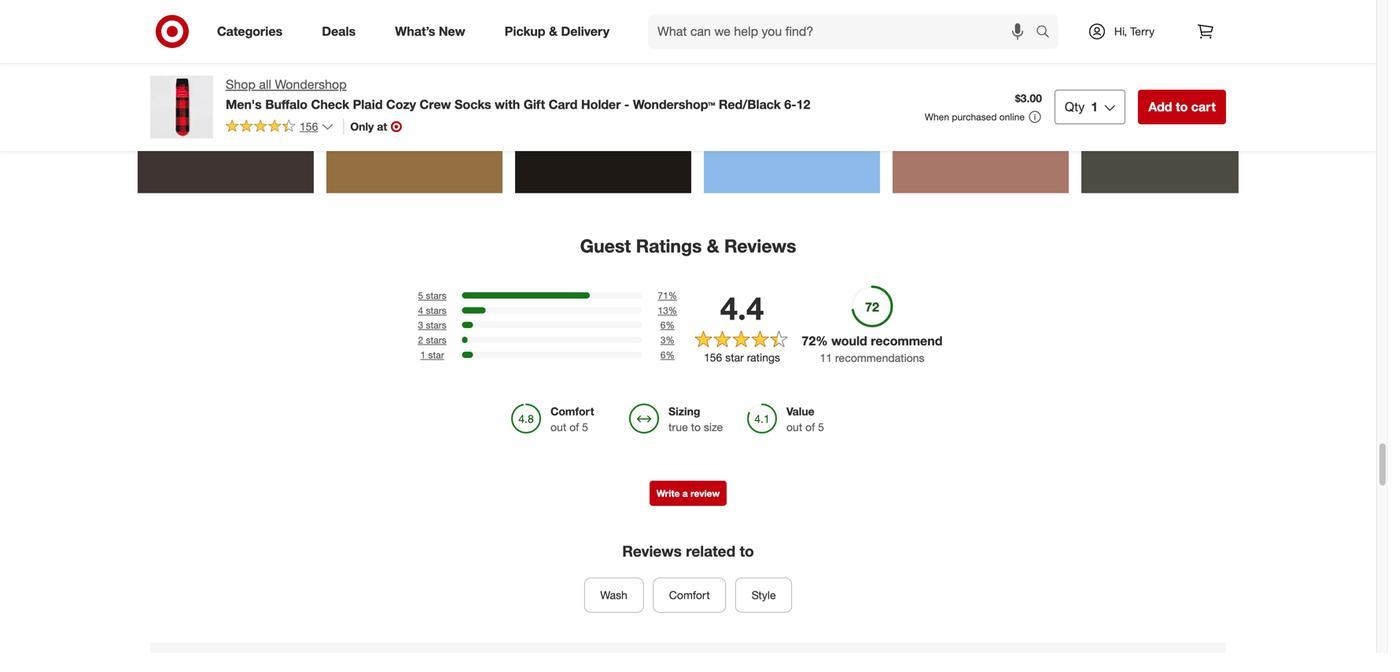 Task type: describe. For each thing, give the bounding box(es) containing it.
13
[[658, 304, 669, 316]]

when
[[925, 111, 950, 123]]

What can we help you find? suggestions appear below search field
[[648, 14, 1040, 49]]

shop
[[226, 77, 256, 92]]

1 horizontal spatial 1
[[1092, 99, 1099, 114]]

6 for stars
[[661, 319, 666, 331]]

pickup
[[505, 24, 546, 39]]

reviews related to
[[623, 542, 754, 560]]

stars for 5 stars
[[426, 290, 447, 301]]

wash
[[601, 588, 628, 602]]

stars for 3 stars
[[426, 319, 447, 331]]

% for 5 stars
[[669, 290, 678, 301]]

pickup & delivery
[[505, 24, 610, 39]]

72
[[802, 333, 816, 349]]

ratings
[[747, 350, 781, 364]]

only
[[350, 119, 374, 133]]

guest
[[580, 235, 631, 257]]

check
[[311, 97, 350, 112]]

72 % would recommend 11 recommendations
[[802, 333, 943, 365]]

categories
[[217, 24, 283, 39]]

with
[[495, 97, 520, 112]]

% inside 72 % would recommend 11 recommendations
[[816, 333, 828, 349]]

all
[[259, 77, 272, 92]]

12
[[797, 97, 811, 112]]

stars for 4 stars
[[426, 304, 447, 316]]

0 vertical spatial reviews
[[725, 235, 797, 257]]

wondershop
[[275, 77, 347, 92]]

style
[[752, 588, 776, 602]]

4
[[418, 304, 423, 316]]

4.4
[[721, 289, 764, 328]]

add to cart button
[[1139, 90, 1227, 124]]

6 % for star
[[661, 349, 675, 361]]

categories link
[[204, 14, 302, 49]]

shop all wondershop men's buffalo check plaid cozy crew socks with gift card holder - wondershop™ red/black 6-12
[[226, 77, 811, 112]]

11
[[820, 351, 833, 365]]

0 horizontal spatial reviews
[[623, 542, 682, 560]]

sizing
[[669, 404, 701, 418]]

review
[[691, 487, 720, 499]]

3 for 3 %
[[661, 334, 666, 346]]

star for 156
[[726, 350, 744, 364]]

$3.00
[[1016, 91, 1043, 105]]

recommend
[[871, 333, 943, 349]]

out for comfort out of 5
[[551, 420, 567, 434]]

deals link
[[309, 14, 376, 49]]

4 stars
[[418, 304, 447, 316]]

add
[[1149, 99, 1173, 114]]

a
[[683, 487, 688, 499]]

card
[[549, 97, 578, 112]]

value
[[787, 404, 815, 418]]

to for sizing true to size
[[691, 420, 701, 434]]

5 stars
[[418, 290, 447, 301]]

what's new link
[[382, 14, 485, 49]]

of for comfort
[[570, 420, 579, 434]]

at
[[377, 119, 387, 133]]

recommendations
[[836, 351, 925, 365]]

comfort button
[[653, 578, 726, 613]]

holder
[[581, 97, 621, 112]]

156 for 156 star ratings
[[704, 350, 723, 364]]

wash button
[[585, 578, 644, 613]]

image of men's buffalo check plaid cozy crew socks with gift card holder - wondershop™ red/black 6-12 image
[[150, 76, 213, 138]]

71
[[658, 290, 669, 301]]

write a review button
[[650, 481, 727, 506]]

add to cart
[[1149, 99, 1217, 114]]

0 horizontal spatial 5
[[418, 290, 423, 301]]

stars for 2 stars
[[426, 334, 447, 346]]

6 % for stars
[[661, 319, 675, 331]]

write a review
[[657, 487, 720, 499]]

men's
[[226, 97, 262, 112]]

qty 1
[[1065, 99, 1099, 114]]

hi,
[[1115, 24, 1128, 38]]



Task type: vqa. For each thing, say whether or not it's contained in the screenshot.


Task type: locate. For each thing, give the bounding box(es) containing it.
socks
[[455, 97, 491, 112]]

reviews up 4.4
[[725, 235, 797, 257]]

true
[[669, 420, 688, 434]]

delivery
[[561, 24, 610, 39]]

1 star
[[421, 349, 444, 361]]

% down 3 %
[[666, 349, 675, 361]]

to inside sizing true to size
[[691, 420, 701, 434]]

2 stars from the top
[[426, 304, 447, 316]]

1 down 2
[[421, 349, 426, 361]]

3 for 3 stars
[[418, 319, 423, 331]]

star left ratings in the bottom of the page
[[726, 350, 744, 364]]

6-
[[785, 97, 797, 112]]

stars down '4 stars'
[[426, 319, 447, 331]]

value out of 5
[[787, 404, 825, 434]]

0 horizontal spatial &
[[549, 24, 558, 39]]

1 horizontal spatial of
[[806, 420, 815, 434]]

2 vertical spatial to
[[740, 542, 754, 560]]

% for 2 stars
[[666, 334, 675, 346]]

0 vertical spatial 3
[[418, 319, 423, 331]]

0 vertical spatial to
[[1176, 99, 1189, 114]]

1 horizontal spatial star
[[726, 350, 744, 364]]

1 right "qty"
[[1092, 99, 1099, 114]]

0 vertical spatial 6
[[661, 319, 666, 331]]

of down comfort
[[570, 420, 579, 434]]

1 horizontal spatial 156
[[704, 350, 723, 364]]

% for 1 star
[[666, 349, 675, 361]]

0 horizontal spatial to
[[691, 420, 701, 434]]

search
[[1029, 25, 1067, 41]]

5
[[418, 290, 423, 301], [582, 420, 589, 434], [818, 420, 825, 434]]

online
[[1000, 111, 1025, 123]]

5 down 11
[[818, 420, 825, 434]]

reviews
[[725, 235, 797, 257], [623, 542, 682, 560]]

% down 13 % at left
[[666, 334, 675, 346]]

write
[[657, 487, 680, 499]]

4 stars from the top
[[426, 334, 447, 346]]

deals
[[322, 24, 356, 39]]

search button
[[1029, 14, 1067, 52]]

1 horizontal spatial &
[[707, 235, 720, 257]]

terry
[[1131, 24, 1155, 38]]

out down value
[[787, 420, 803, 434]]

3 down 13
[[661, 334, 666, 346]]

5 down comfort
[[582, 420, 589, 434]]

3 up 2
[[418, 319, 423, 331]]

1 horizontal spatial 3
[[661, 334, 666, 346]]

2 6 from the top
[[661, 349, 666, 361]]

of
[[570, 420, 579, 434], [806, 420, 815, 434]]

related
[[686, 542, 736, 560]]

1 horizontal spatial 5
[[582, 420, 589, 434]]

star
[[428, 349, 444, 361], [726, 350, 744, 364]]

% for 3 stars
[[666, 319, 675, 331]]

0 vertical spatial &
[[549, 24, 558, 39]]

star down 2 stars
[[428, 349, 444, 361]]

stars up "1 star"
[[426, 334, 447, 346]]

buffalo
[[265, 97, 308, 112]]

-
[[625, 97, 630, 112]]

ratings
[[636, 235, 702, 257]]

5 inside "value out of 5"
[[818, 420, 825, 434]]

& inside the pickup & delivery link
[[549, 24, 558, 39]]

3 %
[[661, 334, 675, 346]]

what's
[[395, 24, 436, 39]]

6 %
[[661, 319, 675, 331], [661, 349, 675, 361]]

1 vertical spatial 156
[[704, 350, 723, 364]]

comfort
[[670, 588, 710, 602]]

gift
[[524, 97, 545, 112]]

1 horizontal spatial to
[[740, 542, 754, 560]]

out inside "value out of 5"
[[787, 420, 803, 434]]

stars
[[426, 290, 447, 301], [426, 304, 447, 316], [426, 319, 447, 331], [426, 334, 447, 346]]

6
[[661, 319, 666, 331], [661, 349, 666, 361]]

red/black
[[719, 97, 781, 112]]

& right pickup
[[549, 24, 558, 39]]

to right add
[[1176, 99, 1189, 114]]

3 stars
[[418, 319, 447, 331]]

size
[[704, 420, 723, 434]]

out inside "comfort out of 5"
[[551, 420, 567, 434]]

% down 71 %
[[669, 304, 678, 316]]

% up 13 % at left
[[669, 290, 678, 301]]

5 for comfort out of 5
[[582, 420, 589, 434]]

% for 4 stars
[[669, 304, 678, 316]]

0 horizontal spatial out
[[551, 420, 567, 434]]

2 out from the left
[[787, 420, 803, 434]]

to left the size
[[691, 420, 701, 434]]

style button
[[736, 578, 793, 613]]

156 for 156
[[300, 119, 318, 133]]

0 vertical spatial 1
[[1092, 99, 1099, 114]]

1 out from the left
[[551, 420, 567, 434]]

1 horizontal spatial out
[[787, 420, 803, 434]]

reviews up comfort
[[623, 542, 682, 560]]

1 vertical spatial to
[[691, 420, 701, 434]]

sizing true to size
[[669, 404, 723, 434]]

star for 1
[[428, 349, 444, 361]]

5 inside "comfort out of 5"
[[582, 420, 589, 434]]

out down comfort
[[551, 420, 567, 434]]

1 vertical spatial &
[[707, 235, 720, 257]]

13 %
[[658, 304, 678, 316]]

cart
[[1192, 99, 1217, 114]]

6 down 3 %
[[661, 349, 666, 361]]

6 for star
[[661, 349, 666, 361]]

stars up '4 stars'
[[426, 290, 447, 301]]

plaid
[[353, 97, 383, 112]]

only at
[[350, 119, 387, 133]]

0 horizontal spatial star
[[428, 349, 444, 361]]

1 vertical spatial 1
[[421, 349, 426, 361]]

2 horizontal spatial to
[[1176, 99, 1189, 114]]

qty
[[1065, 99, 1085, 114]]

new
[[439, 24, 466, 39]]

0 vertical spatial 156
[[300, 119, 318, 133]]

156 down check
[[300, 119, 318, 133]]

2 horizontal spatial 5
[[818, 420, 825, 434]]

156 left ratings in the bottom of the page
[[704, 350, 723, 364]]

0 vertical spatial 6 %
[[661, 319, 675, 331]]

2 6 % from the top
[[661, 349, 675, 361]]

stars down 5 stars
[[426, 304, 447, 316]]

to for reviews related to
[[740, 542, 754, 560]]

comfort
[[551, 404, 595, 418]]

wondershop™
[[633, 97, 716, 112]]

1 vertical spatial 3
[[661, 334, 666, 346]]

purchased
[[952, 111, 997, 123]]

1 6 % from the top
[[661, 319, 675, 331]]

2 of from the left
[[806, 420, 815, 434]]

to inside "button"
[[1176, 99, 1189, 114]]

out for value out of 5
[[787, 420, 803, 434]]

& right ratings
[[707, 235, 720, 257]]

of inside "comfort out of 5"
[[570, 420, 579, 434]]

2 stars
[[418, 334, 447, 346]]

6 % down 3 %
[[661, 349, 675, 361]]

6 % up 3 %
[[661, 319, 675, 331]]

1 vertical spatial 6 %
[[661, 349, 675, 361]]

1 stars from the top
[[426, 290, 447, 301]]

1 horizontal spatial reviews
[[725, 235, 797, 257]]

1 vertical spatial 6
[[661, 349, 666, 361]]

%
[[669, 290, 678, 301], [669, 304, 678, 316], [666, 319, 675, 331], [816, 333, 828, 349], [666, 334, 675, 346], [666, 349, 675, 361]]

156 star ratings
[[704, 350, 781, 364]]

5 for value out of 5
[[818, 420, 825, 434]]

out
[[551, 420, 567, 434], [787, 420, 803, 434]]

71 %
[[658, 290, 678, 301]]

hi, terry
[[1115, 24, 1155, 38]]

what's new
[[395, 24, 466, 39]]

crew
[[420, 97, 451, 112]]

% up 11
[[816, 333, 828, 349]]

0 horizontal spatial 156
[[300, 119, 318, 133]]

6 down 13
[[661, 319, 666, 331]]

pickup & delivery link
[[492, 14, 630, 49]]

% up 3 %
[[666, 319, 675, 331]]

1 vertical spatial reviews
[[623, 542, 682, 560]]

of inside "value out of 5"
[[806, 420, 815, 434]]

0 horizontal spatial of
[[570, 420, 579, 434]]

cozy
[[386, 97, 416, 112]]

to right related
[[740, 542, 754, 560]]

0 horizontal spatial 1
[[421, 349, 426, 361]]

5 up 4
[[418, 290, 423, 301]]

comfort out of 5
[[551, 404, 595, 434]]

2
[[418, 334, 423, 346]]

1
[[1092, 99, 1099, 114], [421, 349, 426, 361]]

would
[[832, 333, 868, 349]]

of down value
[[806, 420, 815, 434]]

1 6 from the top
[[661, 319, 666, 331]]

of for value
[[806, 420, 815, 434]]

guest ratings & reviews
[[580, 235, 797, 257]]

1 of from the left
[[570, 420, 579, 434]]

to
[[1176, 99, 1189, 114], [691, 420, 701, 434], [740, 542, 754, 560]]

when purchased online
[[925, 111, 1025, 123]]

156 link
[[226, 119, 334, 137]]

3 stars from the top
[[426, 319, 447, 331]]

0 horizontal spatial 3
[[418, 319, 423, 331]]

&
[[549, 24, 558, 39], [707, 235, 720, 257]]



